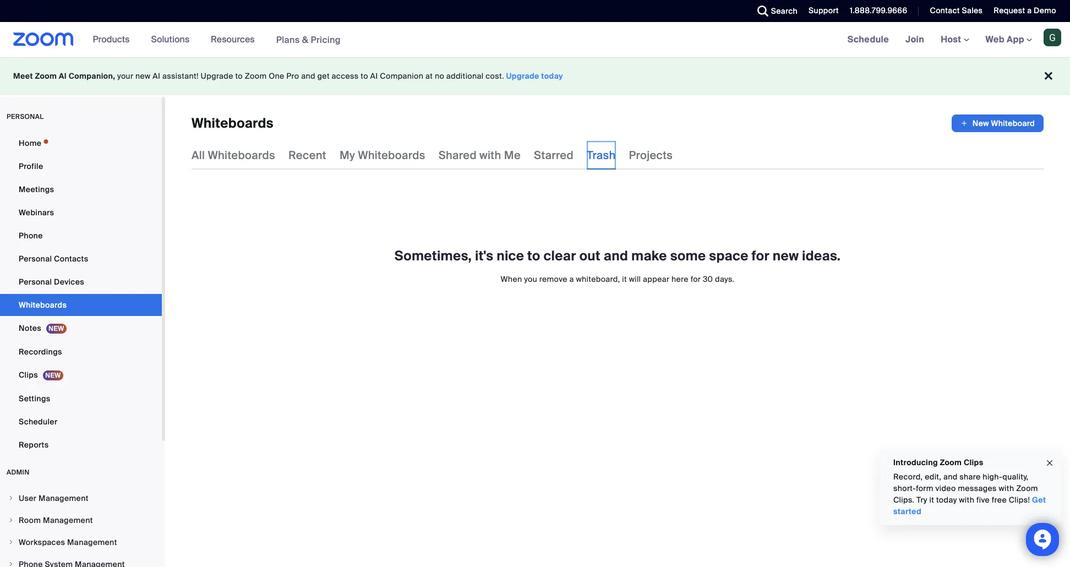 Task type: locate. For each thing, give the bounding box(es) containing it.
management inside menu item
[[39, 493, 89, 503]]

introducing zoom clips
[[894, 458, 984, 467]]

solutions button
[[151, 22, 194, 57]]

add image
[[961, 118, 968, 129]]

product information navigation
[[85, 22, 349, 58]]

support link
[[801, 0, 842, 22], [809, 6, 839, 15]]

remove
[[539, 274, 568, 284]]

1 horizontal spatial ai
[[153, 71, 160, 81]]

0 vertical spatial and
[[301, 71, 315, 81]]

demo
[[1034, 6, 1057, 15]]

meet zoom ai companion, footer
[[0, 57, 1070, 95]]

whiteboards up all whiteboards
[[192, 115, 274, 132]]

projects
[[629, 148, 673, 162]]

companion,
[[69, 71, 115, 81]]

new right your
[[135, 71, 151, 81]]

0 horizontal spatial today
[[541, 71, 563, 81]]

room
[[19, 515, 41, 525]]

0 vertical spatial clips
[[19, 370, 38, 380]]

it left the will
[[622, 274, 627, 284]]

workspaces management
[[19, 537, 117, 547]]

web
[[986, 34, 1005, 45]]

management for workspaces management
[[67, 537, 117, 547]]

and inside record, edit, and share high-quality, short-form video messages with zoom clips. try it today with five free clips!
[[944, 472, 958, 482]]

for right space
[[752, 247, 770, 264]]

get
[[1032, 495, 1046, 505]]

contact sales link
[[922, 0, 986, 22], [930, 6, 983, 15]]

2 horizontal spatial and
[[944, 472, 958, 482]]

and up video
[[944, 472, 958, 482]]

when you remove a whiteboard, it will appear here for 30 days.
[[501, 274, 735, 284]]

whiteboards down personal devices
[[19, 300, 67, 310]]

a left "demo"
[[1027, 6, 1032, 15]]

0 vertical spatial management
[[39, 493, 89, 503]]

home link
[[0, 132, 162, 154]]

for left '30'
[[691, 274, 701, 284]]

and up "when you remove a whiteboard, it will appear here for 30 days."
[[604, 247, 628, 264]]

1 vertical spatial new
[[773, 247, 799, 264]]

personal
[[19, 254, 52, 264], [19, 277, 52, 287]]

0 vertical spatial today
[[541, 71, 563, 81]]

today inside meet zoom ai companion, footer
[[541, 71, 563, 81]]

webinars link
[[0, 202, 162, 224]]

0 vertical spatial with
[[480, 148, 501, 162]]

clips
[[19, 370, 38, 380], [964, 458, 984, 467]]

quality,
[[1003, 472, 1029, 482]]

right image
[[8, 495, 14, 502], [8, 539, 14, 546], [8, 561, 14, 567]]

personal down phone
[[19, 254, 52, 264]]

1 horizontal spatial today
[[936, 495, 957, 505]]

0 vertical spatial right image
[[8, 495, 14, 502]]

1 vertical spatial today
[[936, 495, 957, 505]]

2 vertical spatial management
[[67, 537, 117, 547]]

personal contacts
[[19, 254, 88, 264]]

user management menu item
[[0, 488, 162, 509]]

2 personal from the top
[[19, 277, 52, 287]]

ai
[[59, 71, 67, 81], [153, 71, 160, 81], [370, 71, 378, 81]]

right image inside user management menu item
[[8, 495, 14, 502]]

scheduler link
[[0, 411, 162, 433]]

2 upgrade from the left
[[506, 71, 539, 81]]

2 vertical spatial with
[[959, 495, 975, 505]]

all
[[192, 148, 205, 162]]

sometimes, it's nice to clear out and make some space for new ideas.
[[395, 247, 841, 264]]

ai left companion,
[[59, 71, 67, 81]]

whiteboards inside application
[[192, 115, 274, 132]]

1 horizontal spatial it
[[930, 495, 934, 505]]

whiteboards
[[192, 115, 274, 132], [208, 148, 275, 162], [358, 148, 425, 162], [19, 300, 67, 310]]

3 ai from the left
[[370, 71, 378, 81]]

0 horizontal spatial it
[[622, 274, 627, 284]]

meet
[[13, 71, 33, 81]]

additional
[[446, 71, 484, 81]]

0 vertical spatial it
[[622, 274, 627, 284]]

0 horizontal spatial new
[[135, 71, 151, 81]]

1 vertical spatial a
[[570, 274, 574, 284]]

management for user management
[[39, 493, 89, 503]]

close image
[[1045, 457, 1054, 469]]

resources button
[[211, 22, 260, 57]]

whiteboards link
[[0, 294, 162, 316]]

management down room management menu item
[[67, 537, 117, 547]]

get
[[317, 71, 330, 81]]

with left me
[[480, 148, 501, 162]]

with down 'messages'
[[959, 495, 975, 505]]

0 vertical spatial a
[[1027, 6, 1032, 15]]

upgrade down product information navigation
[[201, 71, 233, 81]]

shared
[[439, 148, 477, 162]]

clips!
[[1009, 495, 1030, 505]]

it
[[622, 274, 627, 284], [930, 495, 934, 505]]

reports link
[[0, 434, 162, 456]]

zoom
[[35, 71, 57, 81], [245, 71, 267, 81], [940, 458, 962, 467], [1016, 483, 1038, 493]]

0 horizontal spatial clips
[[19, 370, 38, 380]]

2 vertical spatial and
[[944, 472, 958, 482]]

right image inside workspaces management menu item
[[8, 539, 14, 546]]

to right 'access'
[[361, 71, 368, 81]]

clips link
[[0, 364, 162, 386]]

request
[[994, 6, 1025, 15]]

phone
[[19, 231, 43, 241]]

and left get
[[301, 71, 315, 81]]

0 vertical spatial for
[[752, 247, 770, 264]]

clear
[[544, 247, 576, 264]]

clips up settings
[[19, 370, 38, 380]]

zoom right meet
[[35, 71, 57, 81]]

contact sales
[[930, 6, 983, 15]]

1 upgrade from the left
[[201, 71, 233, 81]]

me
[[504, 148, 521, 162]]

trash
[[587, 148, 616, 162]]

menu item
[[0, 554, 162, 567]]

2 horizontal spatial ai
[[370, 71, 378, 81]]

to down resources "dropdown button"
[[235, 71, 243, 81]]

ai left assistant!
[[153, 71, 160, 81]]

for
[[752, 247, 770, 264], [691, 274, 701, 284]]

management up workspaces management
[[43, 515, 93, 525]]

resources
[[211, 34, 255, 45]]

whiteboards right the my
[[358, 148, 425, 162]]

schedule
[[848, 34, 889, 45]]

to
[[235, 71, 243, 81], [361, 71, 368, 81], [527, 247, 540, 264]]

plans & pricing
[[276, 34, 341, 45]]

0 horizontal spatial upgrade
[[201, 71, 233, 81]]

2 ai from the left
[[153, 71, 160, 81]]

recent
[[288, 148, 326, 162]]

1 right image from the top
[[8, 495, 14, 502]]

today inside record, edit, and share high-quality, short-form video messages with zoom clips. try it today with five free clips!
[[936, 495, 957, 505]]

meet zoom ai companion, your new ai assistant! upgrade to zoom one pro and get access to ai companion at no additional cost. upgrade today
[[13, 71, 563, 81]]

zoom up edit,
[[940, 458, 962, 467]]

0 vertical spatial personal
[[19, 254, 52, 264]]

all whiteboards
[[192, 148, 275, 162]]

user management
[[19, 493, 89, 503]]

1 vertical spatial clips
[[964, 458, 984, 467]]

short-
[[894, 483, 916, 493]]

0 horizontal spatial and
[[301, 71, 315, 81]]

search button
[[749, 0, 801, 22]]

a
[[1027, 6, 1032, 15], [570, 274, 574, 284]]

1 vertical spatial personal
[[19, 277, 52, 287]]

1 vertical spatial and
[[604, 247, 628, 264]]

to right the nice
[[527, 247, 540, 264]]

space
[[709, 247, 749, 264]]

0 horizontal spatial for
[[691, 274, 701, 284]]

ai left companion
[[370, 71, 378, 81]]

with up free at right bottom
[[999, 483, 1014, 493]]

no
[[435, 71, 444, 81]]

1 horizontal spatial to
[[361, 71, 368, 81]]

it right try
[[930, 495, 934, 505]]

personal for personal devices
[[19, 277, 52, 287]]

2 vertical spatial right image
[[8, 561, 14, 567]]

get started link
[[894, 495, 1046, 516]]

management up the room management
[[39, 493, 89, 503]]

1 horizontal spatial a
[[1027, 6, 1032, 15]]

right image for user management
[[8, 495, 14, 502]]

1 ai from the left
[[59, 71, 67, 81]]

0 horizontal spatial ai
[[59, 71, 67, 81]]

0 horizontal spatial with
[[480, 148, 501, 162]]

1 horizontal spatial clips
[[964, 458, 984, 467]]

personal down personal contacts
[[19, 277, 52, 287]]

1 horizontal spatial upgrade
[[506, 71, 539, 81]]

make
[[631, 247, 667, 264]]

upgrade right "cost."
[[506, 71, 539, 81]]

zoom logo image
[[13, 32, 74, 46]]

1 vertical spatial for
[[691, 274, 701, 284]]

web app button
[[986, 34, 1032, 45]]

and inside meet zoom ai companion, footer
[[301, 71, 315, 81]]

1 horizontal spatial new
[[773, 247, 799, 264]]

1 vertical spatial it
[[930, 495, 934, 505]]

a right remove
[[570, 274, 574, 284]]

management
[[39, 493, 89, 503], [43, 515, 93, 525], [67, 537, 117, 547]]

will
[[629, 274, 641, 284]]

2 horizontal spatial with
[[999, 483, 1014, 493]]

request a demo link
[[986, 0, 1070, 22], [994, 6, 1057, 15]]

1 vertical spatial management
[[43, 515, 93, 525]]

high-
[[983, 472, 1003, 482]]

five
[[977, 495, 990, 505]]

1 personal from the top
[[19, 254, 52, 264]]

schedule link
[[839, 22, 897, 57]]

0 vertical spatial new
[[135, 71, 151, 81]]

new left ideas.
[[773, 247, 799, 264]]

personal contacts link
[[0, 248, 162, 270]]

new whiteboard button
[[952, 115, 1044, 132]]

banner
[[0, 22, 1070, 58]]

zoom up clips! on the bottom right of the page
[[1016, 483, 1038, 493]]

clips up share
[[964, 458, 984, 467]]

devices
[[54, 277, 84, 287]]

days.
[[715, 274, 735, 284]]

whiteboard,
[[576, 274, 620, 284]]

2 right image from the top
[[8, 539, 14, 546]]

1 vertical spatial right image
[[8, 539, 14, 546]]

0 horizontal spatial a
[[570, 274, 574, 284]]

new
[[973, 118, 989, 128]]



Task type: vqa. For each thing, say whether or not it's contained in the screenshot.
footer
no



Task type: describe. For each thing, give the bounding box(es) containing it.
products
[[93, 34, 130, 45]]

shared with me
[[439, 148, 521, 162]]

zoom inside record, edit, and share high-quality, short-form video messages with zoom clips. try it today with five free clips!
[[1016, 483, 1038, 493]]

it's
[[475, 247, 493, 264]]

record, edit, and share high-quality, short-form video messages with zoom clips. try it today with five free clips!
[[894, 472, 1038, 505]]

messages
[[958, 483, 997, 493]]

settings
[[19, 394, 50, 404]]

pricing
[[311, 34, 341, 45]]

whiteboards application
[[192, 115, 1044, 132]]

new whiteboard
[[973, 118, 1035, 128]]

free
[[992, 495, 1007, 505]]

with inside tabs of all whiteboard page tab list
[[480, 148, 501, 162]]

recordings link
[[0, 341, 162, 363]]

tabs of all whiteboard page tab list
[[192, 141, 673, 170]]

personal devices
[[19, 277, 84, 287]]

banner containing products
[[0, 22, 1070, 58]]

host
[[941, 34, 964, 45]]

ideas.
[[802, 247, 841, 264]]

introducing
[[894, 458, 938, 467]]

recordings
[[19, 347, 62, 357]]

companion
[[380, 71, 423, 81]]

right image
[[8, 517, 14, 524]]

you
[[524, 274, 537, 284]]

3 right image from the top
[[8, 561, 14, 567]]

web app
[[986, 34, 1025, 45]]

room management
[[19, 515, 93, 525]]

my
[[340, 148, 355, 162]]

join
[[906, 34, 924, 45]]

notes link
[[0, 317, 162, 340]]

profile picture image
[[1044, 29, 1061, 46]]

meetings navigation
[[839, 22, 1070, 58]]

here
[[672, 274, 689, 284]]

2 horizontal spatial to
[[527, 247, 540, 264]]

starred
[[534, 148, 574, 162]]

admin menu menu
[[0, 488, 162, 567]]

plans
[[276, 34, 300, 45]]

workspaces
[[19, 537, 65, 547]]

upgrade today link
[[506, 71, 563, 81]]

zoom left 'one'
[[245, 71, 267, 81]]

sometimes,
[[395, 247, 472, 264]]

join link
[[897, 22, 933, 57]]

scheduler
[[19, 417, 57, 427]]

form
[[916, 483, 934, 493]]

1.888.799.9666
[[850, 6, 908, 15]]

workspaces management menu item
[[0, 532, 162, 553]]

at
[[426, 71, 433, 81]]

share
[[960, 472, 981, 482]]

some
[[670, 247, 706, 264]]

one
[[269, 71, 284, 81]]

personal
[[7, 112, 44, 121]]

clips inside personal menu menu
[[19, 370, 38, 380]]

1 horizontal spatial with
[[959, 495, 975, 505]]

admin
[[7, 468, 30, 477]]

support
[[809, 6, 839, 15]]

search
[[771, 6, 798, 16]]

webinars
[[19, 208, 54, 217]]

app
[[1007, 34, 1025, 45]]

cost.
[[486, 71, 504, 81]]

right image for workspaces management
[[8, 539, 14, 546]]

try
[[917, 495, 928, 505]]

personal for personal contacts
[[19, 254, 52, 264]]

personal devices link
[[0, 271, 162, 293]]

notes
[[19, 323, 41, 333]]

meetings
[[19, 184, 54, 194]]

1 horizontal spatial for
[[752, 247, 770, 264]]

home
[[19, 138, 41, 148]]

clips.
[[894, 495, 915, 505]]

management for room management
[[43, 515, 93, 525]]

record,
[[894, 472, 923, 482]]

nice
[[497, 247, 524, 264]]

meetings link
[[0, 178, 162, 200]]

out
[[580, 247, 601, 264]]

whiteboards right all at the top left of page
[[208, 148, 275, 162]]

1 vertical spatial with
[[999, 483, 1014, 493]]

edit,
[[925, 472, 942, 482]]

your
[[117, 71, 133, 81]]

phone link
[[0, 225, 162, 247]]

room management menu item
[[0, 510, 162, 531]]

personal menu menu
[[0, 132, 162, 457]]

profile link
[[0, 155, 162, 177]]

whiteboard
[[991, 118, 1035, 128]]

whiteboards inside whiteboards link
[[19, 300, 67, 310]]

profile
[[19, 161, 43, 171]]

contact
[[930, 6, 960, 15]]

&
[[302, 34, 308, 45]]

0 horizontal spatial to
[[235, 71, 243, 81]]

it inside record, edit, and share high-quality, short-form video messages with zoom clips. try it today with five free clips!
[[930, 495, 934, 505]]

1 horizontal spatial and
[[604, 247, 628, 264]]

request a demo
[[994, 6, 1057, 15]]

new inside meet zoom ai companion, footer
[[135, 71, 151, 81]]

30
[[703, 274, 713, 284]]

access
[[332, 71, 359, 81]]

pro
[[286, 71, 299, 81]]

reports
[[19, 440, 49, 450]]



